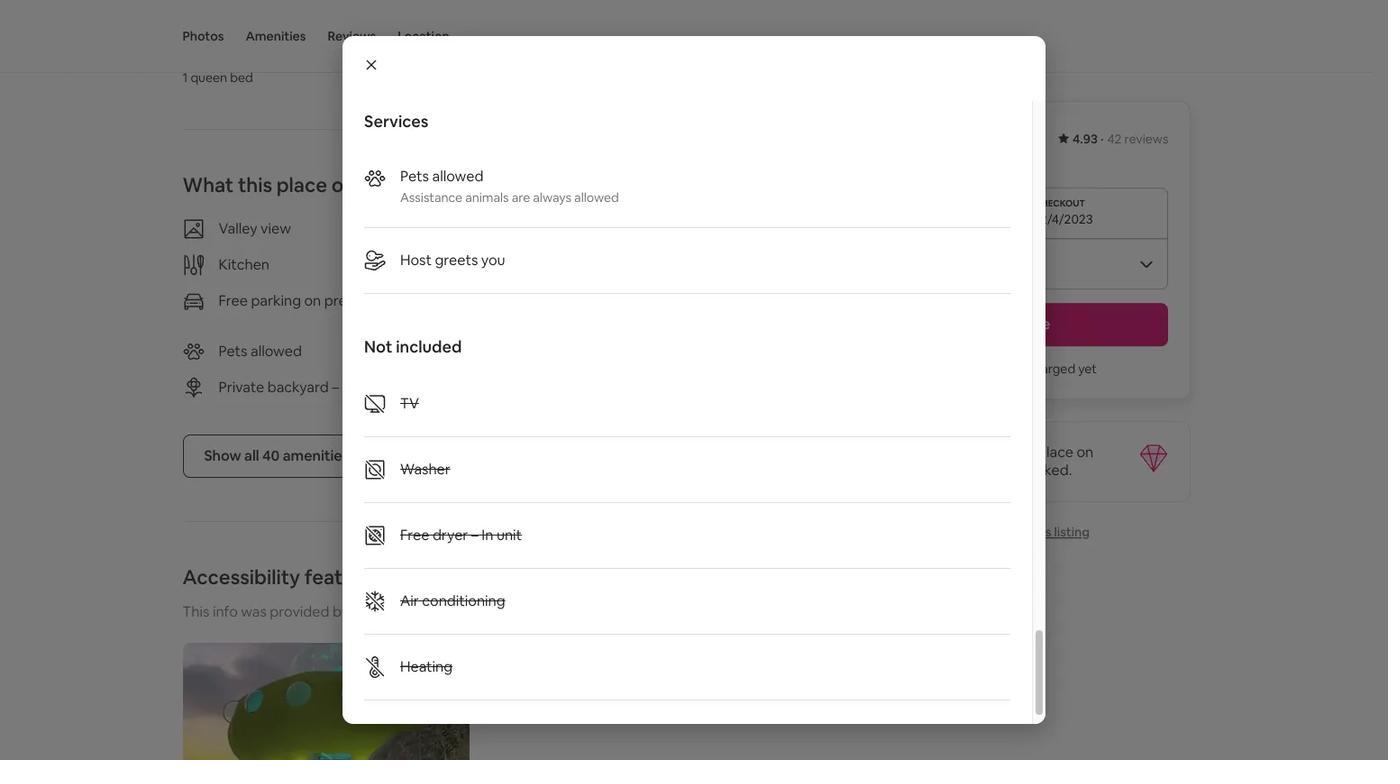 Task type: describe. For each thing, give the bounding box(es) containing it.
show all 40 amenities button
[[183, 435, 371, 478]]

·
[[1101, 131, 1104, 147]]

location
[[398, 28, 450, 44]]

valley
[[219, 219, 258, 238]]

12/3/2023
[[889, 211, 948, 227]]

yet
[[1079, 361, 1097, 377]]

reserve button
[[878, 303, 1169, 346]]

tv
[[400, 394, 419, 413]]

all inside button
[[244, 447, 259, 466]]

host inside accessibility features region
[[378, 603, 409, 622]]

what
[[183, 172, 234, 198]]

– for in
[[472, 526, 479, 545]]

1 queen bed
[[183, 70, 253, 86]]

host inside "what this place offers" dialog
[[400, 251, 432, 270]]

always
[[533, 189, 572, 206]]

0 horizontal spatial is
[[909, 443, 920, 462]]

– for fully
[[332, 378, 339, 397]]

conditioning
[[422, 592, 506, 611]]

in
[[482, 526, 494, 545]]

amenities button
[[246, 0, 306, 72]]

pets allowed assistance animals are always allowed
[[400, 167, 619, 206]]

amenities
[[283, 447, 349, 466]]

fenced
[[375, 378, 422, 397]]

42
[[1108, 131, 1122, 147]]

view for valley view
[[261, 219, 291, 238]]

reviews
[[1125, 131, 1169, 147]]

report
[[986, 524, 1027, 540]]

photos
[[183, 28, 224, 44]]

heating
[[400, 657, 453, 676]]

report this listing
[[986, 524, 1090, 540]]

accessibility
[[183, 565, 300, 590]]

2 by from the left
[[505, 603, 521, 622]]

what this place offers dialog
[[343, 0, 1046, 724]]

host greets you
[[400, 251, 506, 270]]

private backyard – fully fenced
[[219, 378, 422, 397]]

reserve
[[997, 315, 1051, 334]]

private hot tub - available all year
[[520, 290, 704, 327]]

vineyard
[[520, 219, 579, 238]]

animals
[[465, 189, 509, 206]]

4.93 · 42 reviews
[[1073, 131, 1169, 147]]

reviewed
[[441, 603, 502, 622]]

included
[[396, 336, 462, 357]]

kitchen
[[219, 255, 270, 274]]

and
[[412, 603, 438, 622]]

place inside ufo's place on airbnb is usually fully booked.
[[1038, 443, 1074, 462]]

assistance
[[400, 189, 463, 206]]

free for free dryer – in unit
[[400, 526, 430, 545]]

available
[[630, 290, 687, 309]]

free dryer – in unit
[[400, 526, 522, 545]]

premises
[[324, 291, 385, 310]]

washer
[[400, 460, 451, 479]]

pets for pets allowed
[[219, 342, 248, 361]]

this is a rare find.
[[878, 443, 994, 462]]

charged
[[1028, 361, 1076, 377]]

not included
[[364, 336, 462, 357]]

won't
[[974, 361, 1007, 377]]

show all 40 amenities
[[204, 447, 349, 466]]

bedroom 2 image
[[484, 0, 772, 34]]

booked.
[[1018, 461, 1073, 480]]

be
[[1010, 361, 1025, 377]]

fully
[[342, 378, 372, 397]]

free parking on premises
[[219, 291, 385, 310]]

greets
[[435, 251, 478, 270]]

1
[[183, 70, 188, 86]]

40
[[262, 447, 280, 466]]

on for parking
[[304, 291, 321, 310]]

pets for pets allowed assistance animals are always allowed
[[400, 167, 429, 186]]

not
[[364, 336, 393, 357]]

listing
[[1055, 524, 1090, 540]]

backyard
[[268, 378, 329, 397]]

private for private backyard – fully fenced
[[219, 378, 264, 397]]

info
[[213, 603, 238, 622]]

reviews button
[[328, 0, 376, 72]]

air
[[400, 592, 419, 611]]

tub
[[595, 290, 618, 309]]

air conditioning
[[400, 592, 506, 611]]

pets allowed
[[219, 342, 302, 361]]

4.93
[[1073, 131, 1098, 147]]



Task type: locate. For each thing, give the bounding box(es) containing it.
all inside 'private hot tub - available all year'
[[690, 290, 704, 309]]

valley view
[[219, 219, 291, 238]]

airbnb
[[878, 461, 923, 480]]

free for free parking on premises
[[219, 291, 248, 310]]

airbnb.
[[524, 603, 572, 622]]

0 vertical spatial –
[[332, 378, 339, 397]]

0 horizontal spatial all
[[244, 447, 259, 466]]

0 vertical spatial all
[[690, 290, 704, 309]]

bed
[[230, 70, 253, 86]]

reviews
[[328, 28, 376, 44]]

0 horizontal spatial private
[[219, 378, 264, 397]]

this for this is a rare find.
[[878, 443, 906, 462]]

location button
[[398, 0, 450, 72]]

1 horizontal spatial pets
[[400, 167, 429, 186]]

this left info at the left of page
[[183, 603, 210, 622]]

services
[[364, 111, 429, 132]]

1 vertical spatial all
[[244, 447, 259, 466]]

private left hot
[[520, 290, 566, 309]]

provided
[[270, 603, 330, 622]]

1 horizontal spatial this
[[878, 443, 906, 462]]

is left the usually
[[927, 461, 936, 480]]

0 horizontal spatial this
[[238, 172, 272, 198]]

this for report
[[1030, 524, 1052, 540]]

all
[[690, 290, 704, 309], [244, 447, 259, 466]]

0 vertical spatial this
[[238, 172, 272, 198]]

1 horizontal spatial by
[[505, 603, 521, 622]]

private for private hot tub - available all year
[[520, 290, 566, 309]]

2 vertical spatial allowed
[[251, 342, 302, 361]]

1 vertical spatial place
[[1038, 443, 1074, 462]]

0 horizontal spatial –
[[332, 378, 339, 397]]

is
[[909, 443, 920, 462], [927, 461, 936, 480]]

2 horizontal spatial allowed
[[575, 189, 619, 206]]

parking
[[251, 291, 301, 310]]

on inside ufo's place on airbnb is usually fully booked.
[[1077, 443, 1094, 462]]

0 vertical spatial place
[[277, 172, 327, 198]]

free
[[219, 291, 248, 310], [400, 526, 430, 545]]

host right the
[[378, 603, 409, 622]]

1 horizontal spatial all
[[690, 290, 704, 309]]

on
[[304, 291, 321, 310], [1077, 443, 1094, 462]]

by
[[333, 603, 349, 622], [505, 603, 521, 622]]

free down kitchen
[[219, 291, 248, 310]]

0 horizontal spatial allowed
[[251, 342, 302, 361]]

unit
[[497, 526, 522, 545]]

find.
[[964, 443, 994, 462]]

allowed
[[432, 167, 484, 186], [575, 189, 619, 206], [251, 342, 302, 361]]

view for vineyard view
[[582, 219, 613, 238]]

place right ufo's at the right bottom
[[1038, 443, 1074, 462]]

–
[[332, 378, 339, 397], [472, 526, 479, 545]]

amenities
[[246, 28, 306, 44]]

this inside accessibility features region
[[183, 603, 210, 622]]

was
[[241, 603, 267, 622]]

0 vertical spatial allowed
[[432, 167, 484, 186]]

ufo's place on airbnb is usually fully booked.
[[878, 443, 1094, 480]]

on right "booked."
[[1077, 443, 1094, 462]]

free inside "what this place offers" dialog
[[400, 526, 430, 545]]

this
[[878, 443, 906, 462], [183, 603, 210, 622]]

1 vertical spatial on
[[1077, 443, 1094, 462]]

a
[[923, 443, 931, 462]]

0 horizontal spatial pets
[[219, 342, 248, 361]]

0 horizontal spatial free
[[219, 291, 248, 310]]

is inside ufo's place on airbnb is usually fully booked.
[[927, 461, 936, 480]]

1 vertical spatial this
[[183, 603, 210, 622]]

queen
[[191, 70, 227, 86]]

report this listing button
[[957, 524, 1090, 540]]

bedroom 1 image
[[183, 0, 470, 34]]

ufo's
[[1002, 443, 1035, 462]]

0 vertical spatial on
[[304, 291, 321, 310]]

1 horizontal spatial view
[[582, 219, 613, 238]]

you won't be charged yet
[[950, 361, 1097, 377]]

allowed for pets allowed
[[251, 342, 302, 361]]

1 vertical spatial host
[[378, 603, 409, 622]]

dryer
[[433, 526, 468, 545]]

on right parking
[[304, 291, 321, 310]]

view right valley at the top left of the page
[[261, 219, 291, 238]]

1 vertical spatial pets
[[219, 342, 248, 361]]

the
[[352, 603, 375, 622]]

vineyard view
[[520, 219, 613, 238]]

this left listing
[[1030, 524, 1052, 540]]

accessibility features
[[183, 565, 383, 590]]

this up the valley view
[[238, 172, 272, 198]]

0 vertical spatial private
[[520, 290, 566, 309]]

year
[[520, 308, 549, 327]]

free left dryer
[[400, 526, 430, 545]]

1 vertical spatial private
[[219, 378, 264, 397]]

on for place
[[1077, 443, 1094, 462]]

allowed up assistance
[[432, 167, 484, 186]]

this info was provided by the host and reviewed by airbnb.
[[183, 603, 572, 622]]

fully
[[987, 461, 1015, 480]]

0 vertical spatial pets
[[400, 167, 429, 186]]

view
[[261, 219, 291, 238], [582, 219, 613, 238]]

– inside "what this place offers" dialog
[[472, 526, 479, 545]]

1 horizontal spatial this
[[1030, 524, 1052, 540]]

1 vertical spatial free
[[400, 526, 430, 545]]

all left 40 in the bottom left of the page
[[244, 447, 259, 466]]

you
[[950, 361, 972, 377]]

12/4/2023
[[1035, 211, 1093, 227]]

rare
[[934, 443, 961, 462]]

host
[[400, 251, 432, 270], [378, 603, 409, 622]]

this for this info was provided by the host and reviewed by airbnb.
[[183, 603, 210, 622]]

1 vertical spatial allowed
[[575, 189, 619, 206]]

pets
[[400, 167, 429, 186], [219, 342, 248, 361]]

usually
[[940, 461, 984, 480]]

this
[[238, 172, 272, 198], [1030, 524, 1052, 540]]

what this place offers
[[183, 172, 387, 198]]

1 by from the left
[[333, 603, 349, 622]]

hot
[[569, 290, 592, 309]]

0 vertical spatial host
[[400, 251, 432, 270]]

– left in
[[472, 526, 479, 545]]

all right the available
[[690, 290, 704, 309]]

by left the
[[333, 603, 349, 622]]

lit path to the guest entrance, verified image image
[[183, 643, 470, 760], [183, 643, 470, 760]]

are
[[512, 189, 530, 206]]

place left offers
[[277, 172, 327, 198]]

allowed up backyard at the left of the page
[[251, 342, 302, 361]]

0 horizontal spatial by
[[333, 603, 349, 622]]

0 horizontal spatial on
[[304, 291, 321, 310]]

place
[[277, 172, 327, 198], [1038, 443, 1074, 462]]

by left airbnb.
[[505, 603, 521, 622]]

this for what
[[238, 172, 272, 198]]

pets inside pets allowed assistance animals are always allowed
[[400, 167, 429, 186]]

1 horizontal spatial allowed
[[432, 167, 484, 186]]

photos button
[[183, 0, 224, 72]]

features
[[305, 565, 383, 590]]

allowed up "vineyard view"
[[575, 189, 619, 206]]

this left a
[[878, 443, 906, 462]]

you
[[481, 251, 506, 270]]

0 horizontal spatial place
[[277, 172, 327, 198]]

allowed for pets allowed assistance animals are always allowed
[[432, 167, 484, 186]]

pets down free parking on premises
[[219, 342, 248, 361]]

1 queen bed button
[[183, 0, 470, 86]]

1 vertical spatial this
[[1030, 524, 1052, 540]]

1 horizontal spatial –
[[472, 526, 479, 545]]

– left fully at left
[[332, 378, 339, 397]]

1 horizontal spatial is
[[927, 461, 936, 480]]

1 horizontal spatial private
[[520, 290, 566, 309]]

2 view from the left
[[582, 219, 613, 238]]

view right vineyard
[[582, 219, 613, 238]]

offers
[[332, 172, 387, 198]]

1 horizontal spatial on
[[1077, 443, 1094, 462]]

0 vertical spatial free
[[219, 291, 248, 310]]

accessibility features region
[[175, 565, 779, 760]]

1 horizontal spatial place
[[1038, 443, 1074, 462]]

0 vertical spatial this
[[878, 443, 906, 462]]

pets up assistance
[[400, 167, 429, 186]]

is left a
[[909, 443, 920, 462]]

0 horizontal spatial view
[[261, 219, 291, 238]]

-
[[621, 290, 627, 309]]

1 horizontal spatial free
[[400, 526, 430, 545]]

1 vertical spatial –
[[472, 526, 479, 545]]

host left greets
[[400, 251, 432, 270]]

1 view from the left
[[261, 219, 291, 238]]

show
[[204, 447, 241, 466]]

0 horizontal spatial this
[[183, 603, 210, 622]]

private inside 'private hot tub - available all year'
[[520, 290, 566, 309]]

private down pets allowed
[[219, 378, 264, 397]]



Task type: vqa. For each thing, say whether or not it's contained in the screenshot.
Zoom out Icon in the right top of the page
no



